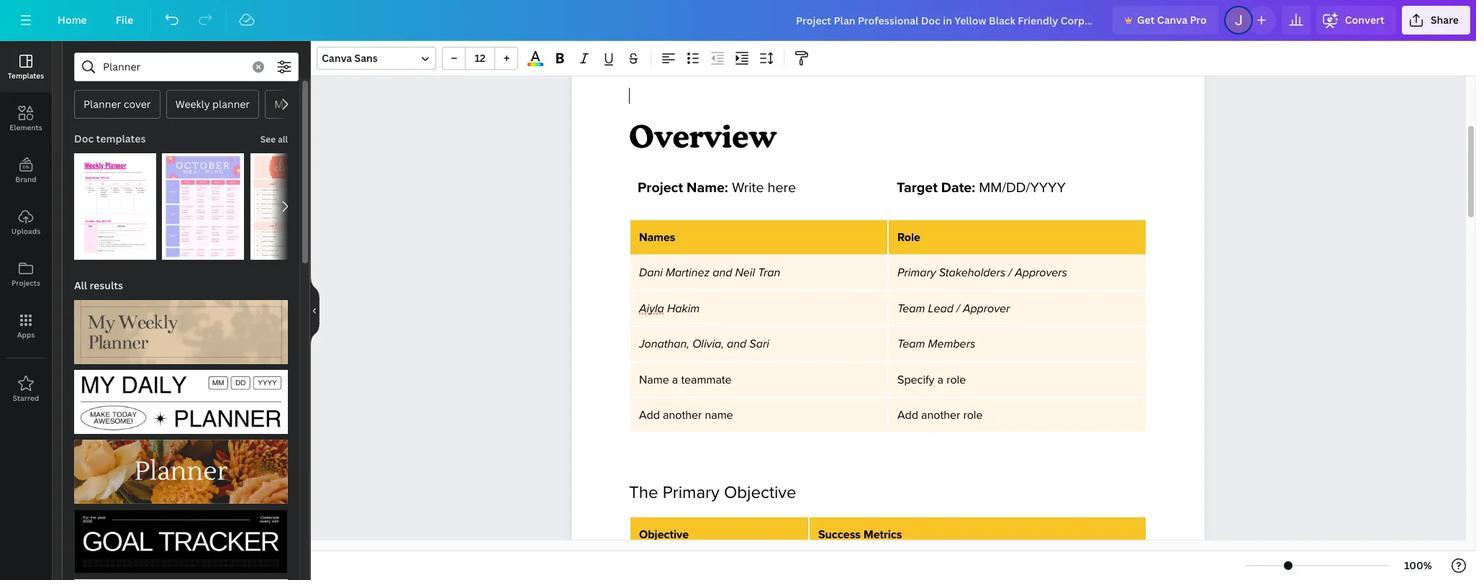 Task type: vqa. For each thing, say whether or not it's contained in the screenshot.
Weekly Planner
yes



Task type: locate. For each thing, give the bounding box(es) containing it.
hide image
[[310, 276, 320, 345]]

planner docs banner in dark orange apricot classic professional style image
[[74, 440, 288, 504]]

Search Doc templates search field
[[103, 53, 244, 81]]

sans
[[355, 51, 378, 65]]

planner personal docs banner in white black sleek monochrome style group
[[74, 361, 288, 434]]

templates button
[[0, 41, 52, 93]]

starred button
[[0, 363, 52, 415]]

the
[[629, 482, 658, 503]]

file button
[[104, 6, 145, 35]]

planner inside 'button'
[[317, 97, 355, 111]]

1 planner from the left
[[212, 97, 250, 111]]

1 vertical spatial canva
[[322, 51, 352, 65]]

planner
[[212, 97, 250, 111], [317, 97, 355, 111]]

monthly planner
[[274, 97, 355, 111]]

primary
[[663, 482, 720, 503]]

all results
[[74, 279, 123, 292]]

side panel tab list
[[0, 41, 52, 415]]

canva left sans
[[322, 51, 352, 65]]

canva sans button
[[317, 47, 436, 70]]

color range image
[[528, 63, 543, 66]]

planner personal docs banner in tan ash grey warm classic style image
[[74, 300, 288, 364]]

get
[[1137, 13, 1155, 27]]

planner right monthly
[[317, 97, 355, 111]]

results
[[90, 279, 123, 292]]

main menu bar
[[0, 0, 1476, 41]]

goal tracker personal docs banner in black white sleek monochrome style image
[[74, 510, 288, 574]]

monthly meal planner doc in coral white cute style image
[[250, 153, 333, 260]]

0 horizontal spatial canva
[[322, 51, 352, 65]]

1 horizontal spatial planner
[[317, 97, 355, 111]]

the primary objective
[[629, 482, 797, 503]]

projects button
[[0, 248, 52, 300]]

share button
[[1402, 6, 1470, 35]]

planner personal docs banner in white black sleek monochrome style image
[[74, 370, 288, 434]]

planner right weekly
[[212, 97, 250, 111]]

0 vertical spatial canva
[[1157, 13, 1188, 27]]

starred
[[13, 393, 39, 403]]

overview
[[629, 118, 777, 155]]

planner for monthly planner
[[317, 97, 355, 111]]

monthly planner button
[[265, 90, 364, 119]]

canva left pro at the right top of page
[[1157, 13, 1188, 27]]

all
[[278, 133, 288, 145]]

planner inside button
[[212, 97, 250, 111]]

planner docs banner in dark orange apricot classic professional style group
[[74, 431, 288, 504]]

canva inside button
[[1157, 13, 1188, 27]]

canva
[[1157, 13, 1188, 27], [322, 51, 352, 65]]

brand
[[15, 174, 37, 184]]

objective
[[724, 482, 797, 503]]

elements button
[[0, 93, 52, 145]]

brand button
[[0, 145, 52, 196]]

group
[[442, 47, 518, 70]]

planner personal docs banner in tan ash grey warm classic style group
[[74, 291, 288, 364]]

home link
[[46, 6, 98, 35]]

1 horizontal spatial canva
[[1157, 13, 1188, 27]]

2 planner from the left
[[317, 97, 355, 111]]

0 horizontal spatial planner
[[212, 97, 250, 111]]

monthly meal planner doc in pink pastel purple cute style group
[[162, 145, 244, 260]]



Task type: describe. For each thing, give the bounding box(es) containing it.
apps button
[[0, 300, 52, 352]]

– – number field
[[470, 51, 490, 65]]

planner cover button
[[74, 90, 160, 119]]

get canva pro button
[[1113, 6, 1218, 35]]

doc templates
[[74, 132, 146, 145]]

planner for weekly planner
[[212, 97, 250, 111]]

cover
[[124, 97, 151, 111]]

planner personal docs banner in ivory pink yellow playful abstract style group
[[268, 571, 285, 580]]

pro
[[1190, 13, 1207, 27]]

monthly
[[274, 97, 315, 111]]

weekly planner button
[[166, 90, 259, 119]]

get canva pro
[[1137, 13, 1207, 27]]

planner
[[83, 97, 121, 111]]

monthly meal planner doc in pink pastel purple cute style image
[[162, 153, 244, 260]]

convert
[[1345, 13, 1385, 27]]

apps
[[17, 330, 35, 340]]

planner cover
[[83, 97, 151, 111]]

all
[[74, 279, 87, 292]]

weekly planner doc in magenta light pink vibrant professional style group
[[74, 145, 156, 260]]

monthly meal planner doc in coral white cute style group
[[250, 153, 333, 260]]

weekly planner
[[175, 97, 250, 111]]

projects
[[12, 278, 40, 288]]

uploads button
[[0, 196, 52, 248]]

Design title text field
[[785, 6, 1107, 35]]

doc
[[74, 132, 94, 145]]

see all button
[[259, 125, 289, 153]]

home
[[58, 13, 87, 27]]

share
[[1431, 13, 1459, 27]]

canva sans
[[322, 51, 378, 65]]

convert button
[[1316, 6, 1396, 35]]

see
[[260, 133, 276, 145]]

file
[[116, 13, 133, 27]]

goal tracker personal docs banner in black white sleek monochrome style group
[[74, 501, 288, 574]]

weekly
[[175, 97, 210, 111]]

doc templates button
[[73, 125, 147, 153]]

100% button
[[1395, 554, 1442, 577]]

templates
[[8, 71, 44, 81]]

uploads
[[11, 226, 40, 236]]

templates
[[96, 132, 146, 145]]

canva inside popup button
[[322, 51, 352, 65]]

elements
[[10, 122, 42, 132]]

see all
[[260, 133, 288, 145]]

weekly planner doc in magenta light pink vibrant professional style image
[[74, 153, 156, 260]]

100%
[[1404, 559, 1432, 572]]



